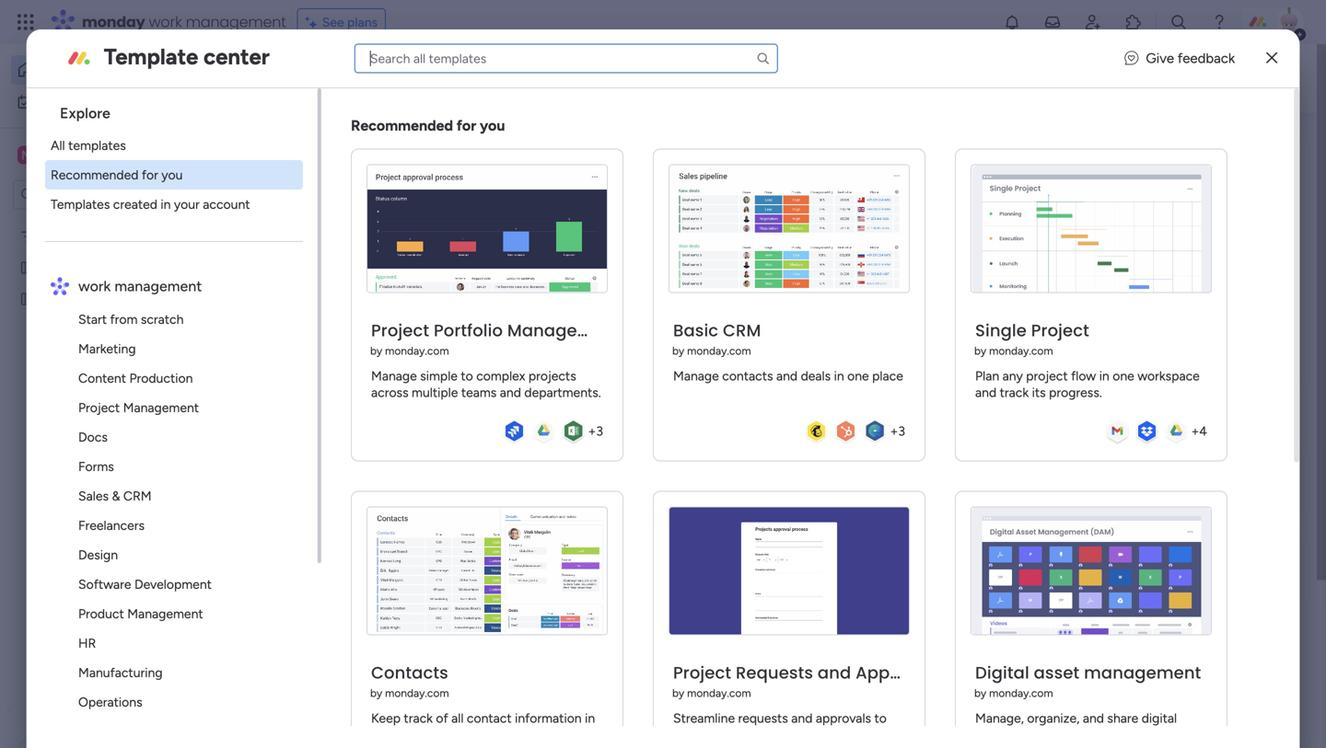 Task type: locate. For each thing, give the bounding box(es) containing it.
recently visited
[[310, 151, 433, 171]]

project for requests
[[673, 662, 731, 685]]

0 vertical spatial being
[[132, 260, 164, 276]]

monday.com up any
[[989, 345, 1053, 358]]

2 vertical spatial your
[[1076, 287, 1105, 304]]

1 horizontal spatial recommended
[[351, 117, 453, 134]]

1 horizontal spatial work management > hr > employee directory
[[672, 368, 938, 383]]

0 horizontal spatial survey
[[167, 260, 205, 276]]

directory left "plan"
[[886, 368, 938, 383]]

feedback
[[1178, 50, 1236, 67], [1090, 81, 1148, 97]]

2 component image from the top
[[649, 591, 666, 608]]

apps image
[[1125, 13, 1143, 31]]

manage down basic crm by monday.com
[[673, 369, 719, 384]]

your
[[365, 70, 395, 87], [174, 197, 200, 212], [1076, 287, 1105, 304]]

give down search everything image
[[1146, 50, 1175, 67]]

recommended for you inside explore element
[[50, 167, 183, 183]]

& for sales
[[112, 489, 120, 504]]

2 horizontal spatial your
[[1076, 287, 1105, 304]]

plans
[[347, 14, 378, 30]]

digital asset management by monday.com
[[974, 662, 1201, 701]]

1 horizontal spatial + 3
[[890, 424, 905, 439]]

0 horizontal spatial well-
[[104, 260, 132, 276]]

2 directory from the left
[[886, 368, 938, 383]]

hr right contacts
[[794, 368, 811, 383]]

recommended up visited
[[351, 117, 453, 134]]

you
[[480, 117, 505, 134], [161, 167, 183, 183]]

directory for directory dashboard
[[545, 368, 597, 383]]

with
[[1245, 287, 1274, 304]]

public board image inside list box
[[19, 291, 37, 308]]

1 horizontal spatial 🎁 secret santa
[[676, 563, 781, 581]]

workspace image
[[18, 145, 36, 165]]

work inside button
[[61, 94, 89, 110]]

2 work management > main workspace from the left
[[672, 593, 887, 609]]

directory for employee directory
[[886, 368, 938, 383]]

0 horizontal spatial +
[[588, 424, 596, 439]]

approvals
[[856, 662, 942, 685]]

give feedback down apps icon
[[1090, 60, 1148, 97]]

+ up the getting started element
[[1191, 424, 1200, 439]]

manage up "across"
[[371, 369, 417, 384]]

manage contacts and deals in one place
[[673, 369, 903, 384]]

1 one from the left
[[847, 369, 869, 384]]

monday.com down contacts
[[385, 687, 449, 701]]

1 horizontal spatial one
[[1113, 369, 1135, 384]]

0 horizontal spatial your
[[174, 197, 200, 212]]

from
[[110, 312, 137, 327]]

component image
[[649, 365, 666, 382], [649, 591, 666, 608]]

1 horizontal spatial manage
[[673, 369, 719, 384]]

0 vertical spatial learn
[[1023, 409, 1059, 427]]

manage inside manage simple to complex projects across multiple teams and departments.
[[371, 369, 417, 384]]

2 horizontal spatial +
[[1191, 424, 1200, 439]]

one left "place"
[[847, 369, 869, 384]]

all
[[50, 138, 65, 153]]

project inside work management templates element
[[78, 400, 120, 416]]

center down monday work management on the left top of the page
[[204, 43, 270, 70]]

crm
[[723, 319, 761, 343], [123, 489, 151, 504]]

0 vertical spatial for
[[457, 117, 476, 134]]

work management > hr > employee directory
[[331, 368, 597, 383], [672, 368, 938, 383]]

getting
[[1095, 462, 1141, 478]]

None search field
[[355, 44, 778, 73]]

monday.com up "simple"
[[385, 345, 449, 358]]

and right requests
[[818, 662, 851, 685]]

for down boards,
[[457, 117, 476, 134]]

templates inside explore element
[[68, 138, 126, 153]]

0 horizontal spatial public board image
[[19, 291, 37, 308]]

0 horizontal spatial one
[[847, 369, 869, 384]]

feedback for right v2 user feedback image
[[1178, 50, 1236, 67]]

monday.com down started
[[1158, 483, 1233, 499]]

management down "development"
[[127, 607, 203, 622]]

santa inside the 'quick search results' list box
[[742, 563, 781, 581]]

0 vertical spatial 🎁 secret santa
[[43, 292, 134, 307]]

0 vertical spatial &
[[1063, 409, 1072, 427]]

well- inside list box
[[104, 260, 132, 276]]

1 vertical spatial santa
[[742, 563, 781, 581]]

across
[[371, 385, 408, 401]]

1 vertical spatial templates
[[1117, 309, 1183, 327]]

learn
[[1023, 409, 1059, 427], [1095, 483, 1127, 499], [1095, 572, 1127, 587]]

1 vertical spatial public board image
[[649, 336, 669, 357]]

in right flow
[[1099, 369, 1110, 384]]

directory up manage contacts and deals in one place
[[746, 338, 810, 355]]

1 vertical spatial lottie animation element
[[0, 563, 235, 749]]

2 + from the left
[[890, 424, 898, 439]]

templates created in your account
[[50, 197, 250, 212]]

component image
[[308, 365, 324, 382]]

m
[[21, 147, 32, 163]]

1 vertical spatial crm
[[123, 489, 151, 504]]

1 manage from the left
[[371, 369, 417, 384]]

2 vertical spatial learn
[[1095, 572, 1127, 587]]

remove from favorites image
[[586, 562, 605, 581]]

3 down departments.
[[596, 424, 603, 439]]

list box containing explore
[[34, 88, 321, 749]]

1 horizontal spatial hr
[[452, 368, 470, 383]]

management up projects at the left of the page
[[507, 319, 622, 343]]

management up "across"
[[362, 368, 438, 383]]

you inside explore element
[[161, 167, 183, 183]]

project management
[[78, 400, 199, 416]]

by inside project requests and approvals by monday.com
[[672, 687, 684, 701]]

notifications image
[[1003, 13, 1022, 31]]

hr for directory dashboard
[[452, 368, 470, 383]]

for up templates created in your account
[[142, 167, 158, 183]]

project right all
[[673, 662, 731, 685]]

recommended for you down main workspace
[[50, 167, 183, 183]]

give for right v2 user feedback image
[[1146, 50, 1175, 67]]

your inside explore element
[[174, 197, 200, 212]]

public board image
[[19, 291, 37, 308], [308, 562, 328, 582], [649, 562, 669, 582]]

0 horizontal spatial 3
[[596, 424, 603, 439]]

+ for single project
[[1191, 424, 1200, 439]]

project down content
[[78, 400, 120, 416]]

you up templates created in your account
[[161, 167, 183, 183]]

project down boost
[[1031, 319, 1090, 343]]

my work button
[[11, 87, 198, 117]]

crm inside work management templates element
[[123, 489, 151, 504]]

1 horizontal spatial +
[[890, 424, 898, 439]]

you down boards,
[[480, 117, 505, 134]]

recently
[[310, 151, 378, 171]]

in right created
[[160, 197, 171, 212]]

give
[[1146, 50, 1175, 67], [1090, 60, 1119, 76]]

inbox
[[498, 70, 535, 87]]

learn down help
[[1095, 572, 1127, 587]]

0 horizontal spatial v2 user feedback image
[[1069, 68, 1083, 89]]

public board image inside list box
[[19, 259, 37, 277]]

(inbox)
[[409, 695, 464, 714]]

0 horizontal spatial 🎁
[[43, 292, 56, 307]]

0 vertical spatial crm
[[723, 319, 761, 343]]

basic crm by monday.com
[[672, 319, 761, 358]]

0 vertical spatial public board image
[[19, 259, 37, 277]]

>
[[441, 368, 449, 383], [473, 368, 481, 383], [782, 368, 790, 383], [815, 368, 823, 383], [441, 593, 449, 609], [782, 593, 790, 609]]

learn inside help center learn and get support
[[1095, 572, 1127, 587]]

management right asset
[[1084, 662, 1201, 685]]

template center
[[104, 43, 270, 70]]

monday.com inside basic crm by monday.com
[[687, 345, 751, 358]]

templates image image
[[1039, 143, 1282, 270]]

1 vertical spatial employee well-being survey
[[334, 563, 525, 581]]

1 horizontal spatial santa
[[742, 563, 781, 581]]

center right help
[[1126, 551, 1165, 566]]

workspace
[[78, 146, 151, 164], [1138, 369, 1200, 384], [483, 593, 545, 609], [825, 593, 887, 609]]

manufacturing
[[78, 666, 162, 681]]

1 vertical spatial recommended
[[50, 167, 138, 183]]

management
[[186, 12, 286, 32], [114, 278, 202, 295], [362, 368, 438, 383], [703, 368, 779, 383], [362, 593, 438, 609], [703, 593, 779, 609], [1084, 662, 1201, 685]]

work management > main workspace up contacts
[[331, 593, 545, 609]]

directory up departments.
[[545, 368, 597, 383]]

work management > main workspace up requests
[[672, 593, 887, 609]]

crm up freelancers
[[123, 489, 151, 504]]

+ 3 down "place"
[[890, 424, 905, 439]]

1 horizontal spatial survey
[[480, 563, 525, 581]]

monday.com inside 'single project by monday.com'
[[989, 345, 1053, 358]]

0 horizontal spatial manage
[[371, 369, 417, 384]]

one right flow
[[1113, 369, 1135, 384]]

0 horizontal spatial public board image
[[19, 259, 37, 277]]

management down production at the left
[[123, 400, 199, 416]]

+ down "place"
[[890, 424, 898, 439]]

see plans
[[322, 14, 378, 30]]

your left account
[[174, 197, 200, 212]]

development
[[134, 577, 212, 593]]

quick search
[[1196, 70, 1284, 88]]

close image
[[1267, 52, 1278, 65]]

0 horizontal spatial crm
[[123, 489, 151, 504]]

project for portfolio
[[371, 319, 429, 343]]

0 vertical spatial center
[[204, 43, 270, 70]]

🎁 inside the 'quick search results' list box
[[676, 563, 690, 581]]

3 + from the left
[[1191, 424, 1200, 439]]

give feedback up v2 bolt switch image
[[1146, 50, 1236, 67]]

in inside plan any project flow in one workspace and track its progress.
[[1099, 369, 1110, 384]]

learn for learn & get inspired
[[1023, 409, 1059, 427]]

1 + from the left
[[588, 424, 596, 439]]

one
[[847, 369, 869, 384], [1113, 369, 1135, 384]]

templates down workflow
[[1117, 309, 1183, 327]]

project inside project requests and approvals by monday.com
[[673, 662, 731, 685]]

and left deals
[[776, 369, 798, 384]]

public board image for employee well-being survey
[[19, 259, 37, 277]]

1 horizontal spatial v2 user feedback image
[[1125, 48, 1139, 69]]

1 work management > hr > employee directory from the left
[[331, 368, 597, 383]]

component image for 🎁 secret santa
[[649, 591, 666, 608]]

🎁 down first
[[43, 292, 56, 307]]

management up requests
[[703, 593, 779, 609]]

public board image
[[19, 259, 37, 277], [649, 336, 669, 357]]

your up the made
[[1076, 287, 1105, 304]]

marketing
[[78, 341, 136, 357]]

0 horizontal spatial directory
[[334, 338, 399, 355]]

0 vertical spatial management
[[507, 319, 622, 343]]

give down invite members icon
[[1090, 60, 1119, 76]]

and inside manage simple to complex projects across multiple teams and departments.
[[500, 385, 521, 401]]

& inside work management templates element
[[112, 489, 120, 504]]

one for single project
[[1113, 369, 1135, 384]]

+ 3 down departments.
[[588, 424, 603, 439]]

1 horizontal spatial work management > main workspace
[[672, 593, 887, 609]]

in inside explore element
[[160, 197, 171, 212]]

home button
[[11, 55, 198, 85]]

list box
[[34, 88, 321, 749], [0, 217, 235, 564]]

recommended for you up visited
[[351, 117, 505, 134]]

v2 user feedback image
[[1125, 48, 1139, 69], [1069, 68, 1083, 89]]

operations
[[78, 695, 142, 711]]

1 horizontal spatial crm
[[723, 319, 761, 343]]

1 horizontal spatial directory
[[746, 338, 810, 355]]

forms
[[78, 459, 114, 475]]

show
[[607, 649, 640, 665]]

3 down "place"
[[898, 424, 905, 439]]

give feedback link
[[1125, 48, 1236, 69]]

project up "simple"
[[371, 319, 429, 343]]

workflow
[[1109, 287, 1169, 304]]

1 directory from the left
[[545, 368, 597, 383]]

learn down its
[[1023, 409, 1059, 427]]

minutes
[[1188, 287, 1241, 304]]

manage
[[371, 369, 417, 384], [673, 369, 719, 384]]

0 horizontal spatial feedback
[[1090, 81, 1148, 97]]

hr
[[452, 368, 470, 383], [794, 368, 811, 383], [78, 636, 96, 652]]

management up contacts
[[362, 593, 438, 609]]

1 horizontal spatial directory
[[886, 368, 938, 383]]

1 vertical spatial component image
[[649, 591, 666, 608]]

2 3 from the left
[[898, 424, 905, 439]]

0 horizontal spatial hr
[[78, 636, 96, 652]]

2 + 3 from the left
[[890, 424, 905, 439]]

center for template
[[204, 43, 270, 70]]

content
[[78, 371, 126, 386]]

get down 'progress.'
[[1076, 409, 1099, 427]]

2 vertical spatial management
[[127, 607, 203, 622]]

in right deals
[[834, 369, 844, 384]]

progress.
[[1049, 385, 1102, 401]]

one inside plan any project flow in one workspace and track its progress.
[[1113, 369, 1135, 384]]

0 horizontal spatial give
[[1090, 60, 1119, 76]]

0 vertical spatial your
[[365, 70, 395, 87]]

access
[[316, 70, 362, 87]]

help
[[1095, 551, 1123, 566]]

1 horizontal spatial templates
[[1117, 309, 1183, 327]]

directory
[[545, 368, 597, 383], [886, 368, 938, 383]]

portfolio
[[434, 319, 503, 343]]

🎁 secret santa inside the 'quick search results' list box
[[676, 563, 781, 581]]

and down "complex"
[[500, 385, 521, 401]]

1 horizontal spatial &
[[1063, 409, 1072, 427]]

1 vertical spatial survey
[[480, 563, 525, 581]]

1 horizontal spatial feedback
[[1178, 50, 1236, 67]]

& down 'progress.'
[[1063, 409, 1072, 427]]

and left support
[[1130, 572, 1152, 587]]

feedback inside give feedback link
[[1178, 50, 1236, 67]]

well- for public board icon inside the list box
[[104, 260, 132, 276]]

templates down explore
[[68, 138, 126, 153]]

in left minutes
[[1173, 287, 1185, 304]]

0 vertical spatial employee well-being survey
[[43, 260, 205, 276]]

1 horizontal spatial employee well-being survey
[[334, 563, 525, 581]]

0 horizontal spatial recommended
[[50, 167, 138, 183]]

0 vertical spatial secret
[[59, 292, 98, 307]]

single project by monday.com
[[974, 319, 1090, 358]]

employee well-being survey
[[43, 260, 205, 276], [334, 563, 525, 581]]

help center learn and get support
[[1095, 551, 1223, 587]]

0 horizontal spatial work management > hr > employee directory
[[331, 368, 597, 383]]

give feedback for right v2 user feedback image
[[1146, 50, 1236, 67]]

recommended inside explore element
[[50, 167, 138, 183]]

1 + 3 from the left
[[588, 424, 603, 439]]

project for management
[[78, 400, 120, 416]]

center
[[204, 43, 270, 70], [1126, 551, 1165, 566]]

hr down the product
[[78, 636, 96, 652]]

and inside project requests and approvals by monday.com
[[818, 662, 851, 685]]

work management > hr > employee directory down employee directory
[[672, 368, 938, 383]]

& right sales
[[112, 489, 120, 504]]

in inside boost your workflow in minutes with ready-made templates
[[1173, 287, 1185, 304]]

my
[[41, 94, 58, 110]]

1 horizontal spatial being
[[438, 563, 476, 581]]

software
[[78, 577, 131, 593]]

1 vertical spatial &
[[112, 489, 120, 504]]

and
[[538, 70, 563, 87], [776, 369, 798, 384], [500, 385, 521, 401], [975, 385, 997, 401], [1130, 572, 1152, 587], [818, 662, 851, 685]]

explore heading
[[45, 88, 318, 131]]

1 vertical spatial 🎁 secret santa
[[676, 563, 781, 581]]

monday.com down basic
[[687, 345, 751, 358]]

learn down getting
[[1095, 483, 1127, 499]]

1 vertical spatial recommended for you
[[50, 167, 183, 183]]

> left deals
[[782, 368, 790, 383]]

give inside give feedback
[[1090, 60, 1119, 76]]

hr up teams
[[452, 368, 470, 383]]

recommended up search in workspace field
[[50, 167, 138, 183]]

and inside help center learn and get support
[[1130, 572, 1152, 587]]

1 vertical spatial get
[[1155, 572, 1174, 587]]

product management
[[78, 607, 203, 622]]

1 vertical spatial you
[[161, 167, 183, 183]]

departments.
[[524, 385, 601, 401]]

lottie animation element
[[604, 44, 1122, 114], [0, 563, 235, 749]]

0 vertical spatial santa
[[101, 292, 134, 307]]

account
[[203, 197, 250, 212]]

and right inbox
[[538, 70, 563, 87]]

monday.com down requests
[[687, 687, 751, 701]]

dashboard
[[402, 338, 475, 355]]

search everything image
[[1170, 13, 1188, 31]]

0 vertical spatial recommended
[[351, 117, 453, 134]]

1 component image from the top
[[649, 365, 666, 382]]

1 horizontal spatial 3
[[898, 424, 905, 439]]

recent
[[398, 70, 442, 87]]

search
[[1238, 70, 1284, 88]]

2 work management > hr > employee directory from the left
[[672, 368, 938, 383]]

feedback up quick
[[1178, 50, 1236, 67]]

your down ruby!
[[365, 70, 395, 87]]

get left support
[[1155, 572, 1174, 587]]

2 horizontal spatial hr
[[794, 368, 811, 383]]

by inside digital asset management by monday.com
[[974, 687, 987, 701]]

learn inside the getting started element
[[1095, 483, 1127, 499]]

1 3 from the left
[[596, 424, 603, 439]]

explore element
[[45, 131, 318, 219]]

+ down departments.
[[588, 424, 596, 439]]

employee directory
[[676, 338, 810, 355]]

simple
[[420, 369, 458, 384]]

for
[[457, 117, 476, 134], [142, 167, 158, 183]]

well- inside the 'quick search results' list box
[[405, 563, 438, 581]]

feedback left v2 bolt switch image
[[1090, 81, 1148, 97]]

management inside digital asset management by monday.com
[[1084, 662, 1201, 685]]

being
[[132, 260, 164, 276], [438, 563, 476, 581]]

option
[[0, 220, 235, 224]]

0 vertical spatial get
[[1076, 409, 1099, 427]]

1 vertical spatial feedback
[[1090, 81, 1148, 97]]

directory right public dashboard icon
[[334, 338, 399, 355]]

1 horizontal spatial recommended for you
[[351, 117, 505, 134]]

crm up contacts
[[723, 319, 761, 343]]

1 horizontal spatial give
[[1146, 50, 1175, 67]]

help center element
[[1023, 532, 1299, 606]]

and down "plan"
[[975, 385, 997, 401]]

0 vertical spatial well-
[[104, 260, 132, 276]]

work management > hr > employee directory up teams
[[331, 368, 597, 383]]

0 horizontal spatial you
[[161, 167, 183, 183]]

project inside project portfolio management by monday.com
[[371, 319, 429, 343]]

0 horizontal spatial center
[[204, 43, 270, 70]]

0 horizontal spatial work management > main workspace
[[331, 593, 545, 609]]

made
[[1077, 309, 1113, 327]]

secret inside the 'quick search results' list box
[[694, 563, 739, 581]]

by inside basic crm by monday.com
[[672, 345, 684, 358]]

software development
[[78, 577, 212, 593]]

🎁 right remove from favorites icon
[[676, 563, 690, 581]]

monday.com down digital
[[989, 687, 1053, 701]]

2 one from the left
[[1113, 369, 1135, 384]]

0 horizontal spatial + 3
[[588, 424, 603, 439]]

quick search button
[[1166, 60, 1299, 97]]

2 manage from the left
[[673, 369, 719, 384]]

center inside help center learn and get support
[[1126, 551, 1165, 566]]

main workspace
[[42, 146, 151, 164]]

0 horizontal spatial main
[[42, 146, 75, 164]]

0 vertical spatial templates
[[68, 138, 126, 153]]

0 vertical spatial component image
[[649, 365, 666, 382]]

employee
[[43, 260, 100, 276], [676, 338, 743, 355], [485, 368, 542, 383], [826, 368, 883, 383], [334, 563, 401, 581]]

1 work management > main workspace from the left
[[331, 593, 545, 609]]

1 horizontal spatial secret
[[694, 563, 739, 581]]

0 horizontal spatial templates
[[68, 138, 126, 153]]

0 horizontal spatial being
[[132, 260, 164, 276]]



Task type: describe. For each thing, give the bounding box(es) containing it.
deals
[[801, 369, 831, 384]]

explore
[[60, 105, 110, 122]]

show all
[[607, 649, 655, 665]]

quickly
[[263, 70, 313, 87]]

start from scratch
[[78, 312, 184, 327]]

boost
[[1034, 287, 1072, 304]]

work management > hr > employee directory for directory
[[672, 368, 938, 383]]

management for product management
[[127, 607, 203, 622]]

boost your workflow in minutes with ready-made templates
[[1034, 287, 1274, 327]]

management up scratch
[[114, 278, 202, 295]]

0 horizontal spatial santa
[[101, 292, 134, 307]]

0 vertical spatial lottie animation element
[[604, 44, 1122, 114]]

management up good on the top left of the page
[[186, 12, 286, 32]]

workspace inside plan any project flow in one workspace and track its progress.
[[1138, 369, 1200, 384]]

v2 bolt switch image
[[1181, 69, 1192, 89]]

Search in workspace field
[[39, 184, 154, 205]]

+ 3 for project portfolio management
[[588, 424, 603, 439]]

get inside help center learn and get support
[[1155, 572, 1174, 587]]

plan
[[975, 369, 999, 384]]

multiple
[[412, 385, 458, 401]]

complex
[[476, 369, 525, 384]]

0 vertical spatial survey
[[167, 260, 205, 276]]

give feedback for the leftmost v2 user feedback image
[[1090, 60, 1148, 97]]

design
[[78, 548, 118, 563]]

> up 'multiple'
[[441, 368, 449, 383]]

project
[[1026, 369, 1068, 384]]

& for learn
[[1063, 409, 1072, 427]]

quick
[[1196, 70, 1235, 88]]

4
[[1200, 424, 1208, 439]]

monday.com inside the getting started element
[[1158, 483, 1233, 499]]

public board image for employee directory
[[649, 336, 669, 357]]

0 horizontal spatial employee well-being survey
[[43, 260, 205, 276]]

first board
[[43, 229, 106, 245]]

survey inside the 'quick search results' list box
[[480, 563, 525, 581]]

monday.com inside project portfolio management by monday.com
[[385, 345, 449, 358]]

2 horizontal spatial main
[[794, 593, 821, 609]]

component image for employee directory
[[649, 365, 666, 382]]

0 horizontal spatial get
[[1076, 409, 1099, 427]]

works
[[1236, 483, 1270, 499]]

Search all templates search field
[[355, 44, 778, 73]]

scratch
[[141, 312, 184, 327]]

plan any project flow in one workspace and track its progress.
[[975, 369, 1200, 401]]

monday work management
[[82, 12, 286, 32]]

one for basic crm
[[847, 369, 869, 384]]

select product image
[[17, 13, 35, 31]]

see
[[322, 14, 344, 30]]

work management templates element
[[45, 305, 318, 749]]

search image
[[756, 51, 771, 66]]

3 for basic crm
[[898, 424, 905, 439]]

help image
[[1210, 13, 1229, 31]]

+ for project portfolio management
[[588, 424, 596, 439]]

monday.com inside project requests and approvals by monday.com
[[687, 687, 751, 701]]

quick search results list box
[[285, 172, 978, 642]]

support
[[1178, 572, 1223, 587]]

by inside 'single project by monday.com'
[[974, 345, 987, 358]]

sales & crm
[[78, 489, 151, 504]]

contacts by monday.com
[[370, 662, 449, 701]]

requests
[[736, 662, 813, 685]]

workspace selection element
[[18, 144, 154, 166]]

0 horizontal spatial secret
[[59, 292, 98, 307]]

teams
[[461, 385, 497, 401]]

content production
[[78, 371, 193, 386]]

give for the leftmost v2 user feedback image
[[1090, 60, 1119, 76]]

manage for project
[[371, 369, 417, 384]]

single
[[975, 319, 1027, 343]]

manage for basic
[[673, 369, 719, 384]]

templates
[[50, 197, 110, 212]]

> up requests
[[782, 593, 790, 609]]

3 for project portfolio management
[[596, 424, 603, 439]]

monday.com inside the contacts by monday.com
[[385, 687, 449, 701]]

show all button
[[600, 642, 663, 672]]

production
[[129, 371, 193, 386]]

project portfolio management by monday.com
[[370, 319, 622, 358]]

learn how monday.com works
[[1095, 483, 1270, 499]]

public dashboard image
[[308, 336, 328, 357]]

+ 4
[[1191, 424, 1208, 439]]

basic
[[673, 319, 719, 343]]

> right to
[[473, 368, 481, 383]]

see plans button
[[297, 8, 386, 36]]

crm inside basic crm by monday.com
[[723, 319, 761, 343]]

2 horizontal spatial public board image
[[649, 562, 669, 582]]

0 vertical spatial recommended for you
[[351, 117, 505, 134]]

start
[[78, 312, 107, 327]]

your inside boost your workflow in minutes with ready-made templates
[[1076, 287, 1105, 304]]

learn & get inspired
[[1023, 409, 1155, 427]]

management down employee directory
[[703, 368, 779, 383]]

being inside the 'quick search results' list box
[[438, 563, 476, 581]]

hr inside work management templates element
[[78, 636, 96, 652]]

workspaces
[[263, 90, 341, 107]]

by inside the contacts by monday.com
[[370, 687, 382, 701]]

lottie animation image
[[0, 563, 235, 749]]

1 horizontal spatial main
[[452, 593, 480, 609]]

my work
[[41, 94, 89, 110]]

close recently visited image
[[285, 150, 307, 172]]

your inside 'good afternoon, ruby! quickly access your recent boards, inbox and workspaces'
[[365, 70, 395, 87]]

manage simple to complex projects across multiple teams and departments.
[[371, 369, 601, 401]]

all templates
[[50, 138, 126, 153]]

inbox image
[[1044, 13, 1062, 31]]

work management > hr > employee directory for dashboard
[[331, 368, 597, 383]]

flow
[[1071, 369, 1096, 384]]

projects
[[528, 369, 576, 384]]

🎁 inside list box
[[43, 292, 56, 307]]

project inside 'single project by monday.com'
[[1031, 319, 1090, 343]]

any
[[1003, 369, 1023, 384]]

docs
[[78, 430, 107, 445]]

1 horizontal spatial for
[[457, 117, 476, 134]]

main inside workspace selection element
[[42, 146, 75, 164]]

ready-
[[1034, 309, 1077, 327]]

contacts
[[722, 369, 773, 384]]

monday.com inside digital asset management by monday.com
[[989, 687, 1053, 701]]

started
[[1144, 462, 1187, 478]]

feed
[[370, 695, 405, 714]]

for inside explore element
[[142, 167, 158, 183]]

by inside project portfolio management by monday.com
[[370, 345, 382, 358]]

management inside project portfolio management by monday.com
[[507, 319, 622, 343]]

1 horizontal spatial public board image
[[308, 562, 328, 582]]

well- for middle public board image
[[405, 563, 438, 581]]

directory dashboard
[[334, 338, 475, 355]]

to
[[461, 369, 473, 384]]

good
[[263, 51, 295, 66]]

hr for employee directory
[[794, 368, 811, 383]]

sales
[[78, 489, 109, 504]]

> left "place"
[[815, 368, 823, 383]]

digital
[[975, 662, 1030, 685]]

feedback for the leftmost v2 user feedback image
[[1090, 81, 1148, 97]]

employee well-being survey inside the 'quick search results' list box
[[334, 563, 525, 581]]

templates inside boost your workflow in minutes with ready-made templates
[[1117, 309, 1183, 327]]

ruby anderson image
[[1275, 7, 1304, 37]]

asset
[[1034, 662, 1080, 685]]

and inside 'good afternoon, ruby! quickly access your recent boards, inbox and workspaces'
[[538, 70, 563, 87]]

0 vertical spatial you
[[480, 117, 505, 134]]

> up contacts
[[441, 593, 449, 609]]

+ 3 for basic crm
[[890, 424, 905, 439]]

1 directory from the left
[[334, 338, 399, 355]]

remove from favorites image
[[586, 337, 605, 355]]

freelancers
[[78, 518, 144, 534]]

list box containing first board
[[0, 217, 235, 564]]

its
[[1032, 385, 1046, 401]]

contacts
[[371, 662, 448, 685]]

+ for basic crm
[[890, 424, 898, 439]]

template
[[104, 43, 198, 70]]

monday
[[82, 12, 145, 32]]

project requests and approvals by monday.com
[[672, 662, 942, 701]]

getting started element
[[1023, 444, 1299, 517]]

ruby!
[[361, 51, 394, 66]]

inspired
[[1102, 409, 1155, 427]]

update
[[310, 695, 366, 714]]

and inside plan any project flow in one workspace and track its progress.
[[975, 385, 997, 401]]

0 element
[[470, 694, 493, 716]]

learn for learn how monday.com works
[[1095, 483, 1127, 499]]

board
[[72, 229, 106, 245]]

getting started
[[1095, 462, 1187, 478]]

update feed (inbox)
[[310, 695, 464, 714]]

track
[[1000, 385, 1029, 401]]

2 directory from the left
[[746, 338, 810, 355]]

place
[[872, 369, 903, 384]]

management for project management
[[123, 400, 199, 416]]

center for help
[[1126, 551, 1165, 566]]

0 horizontal spatial lottie animation element
[[0, 563, 235, 749]]

invite members image
[[1084, 13, 1103, 31]]



Task type: vqa. For each thing, say whether or not it's contained in the screenshot.
Design
yes



